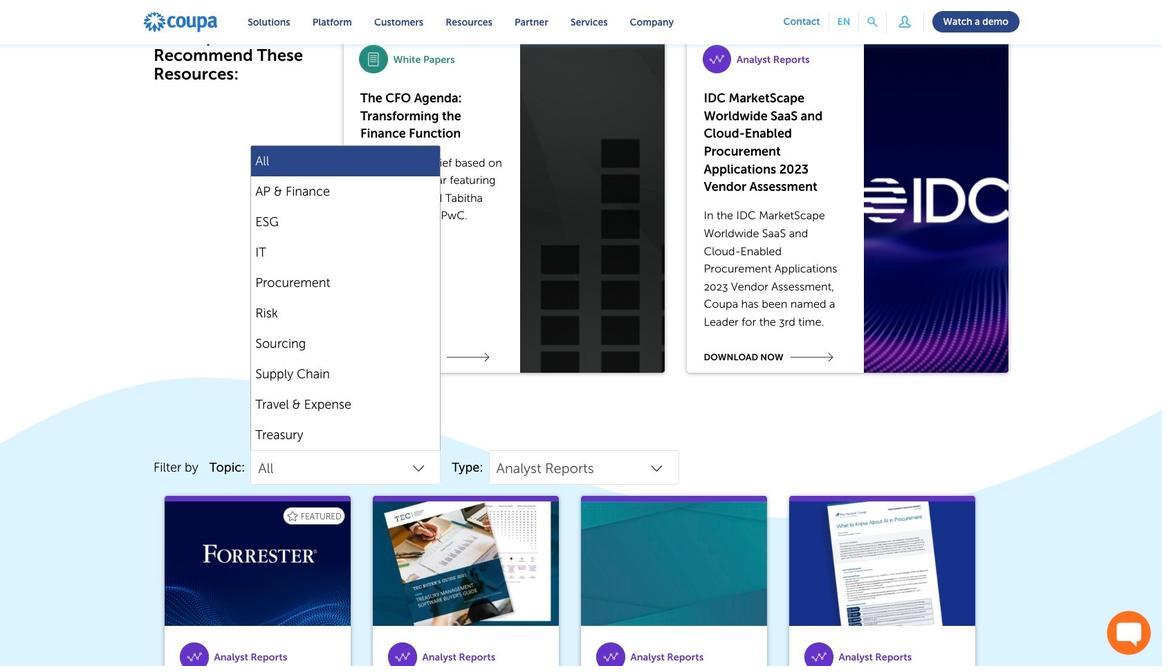 Task type: describe. For each thing, give the bounding box(es) containing it.
mag glass image
[[868, 17, 878, 27]]

6 option from the top
[[251, 299, 440, 329]]

4 option from the top
[[251, 238, 440, 268]]

2 option from the top
[[251, 177, 440, 207]]

5 option from the top
[[251, 268, 440, 299]]

platform_user_centric image
[[895, 11, 915, 32]]

the forrester wave™: supplier value management platforms, q1 2022 image
[[165, 502, 351, 627]]

hackett preview image
[[790, 502, 976, 627]]

1 option from the top
[[251, 146, 440, 177]]

7 option from the top
[[251, 329, 440, 359]]



Task type: locate. For each thing, give the bounding box(es) containing it.
None text field
[[258, 455, 433, 483]]

9 option from the top
[[251, 390, 440, 420]]

list box
[[251, 146, 440, 451]]

None text field
[[497, 455, 672, 483]]

None field
[[251, 451, 441, 485], [489, 451, 679, 485], [251, 451, 441, 485], [489, 451, 679, 485]]

home image
[[143, 11, 219, 33]]

8 option from the top
[[251, 359, 440, 390]]

option
[[251, 146, 440, 177], [251, 177, 440, 207], [251, 207, 440, 238], [251, 238, 440, 268], [251, 268, 440, 299], [251, 299, 440, 329], [251, 329, 440, 359], [251, 359, 440, 390], [251, 390, 440, 420], [251, 420, 440, 451]]

10 option from the top
[[251, 420, 440, 451]]

3 option from the top
[[251, 207, 440, 238]]



Task type: vqa. For each thing, say whether or not it's contained in the screenshot.
idc image
no



